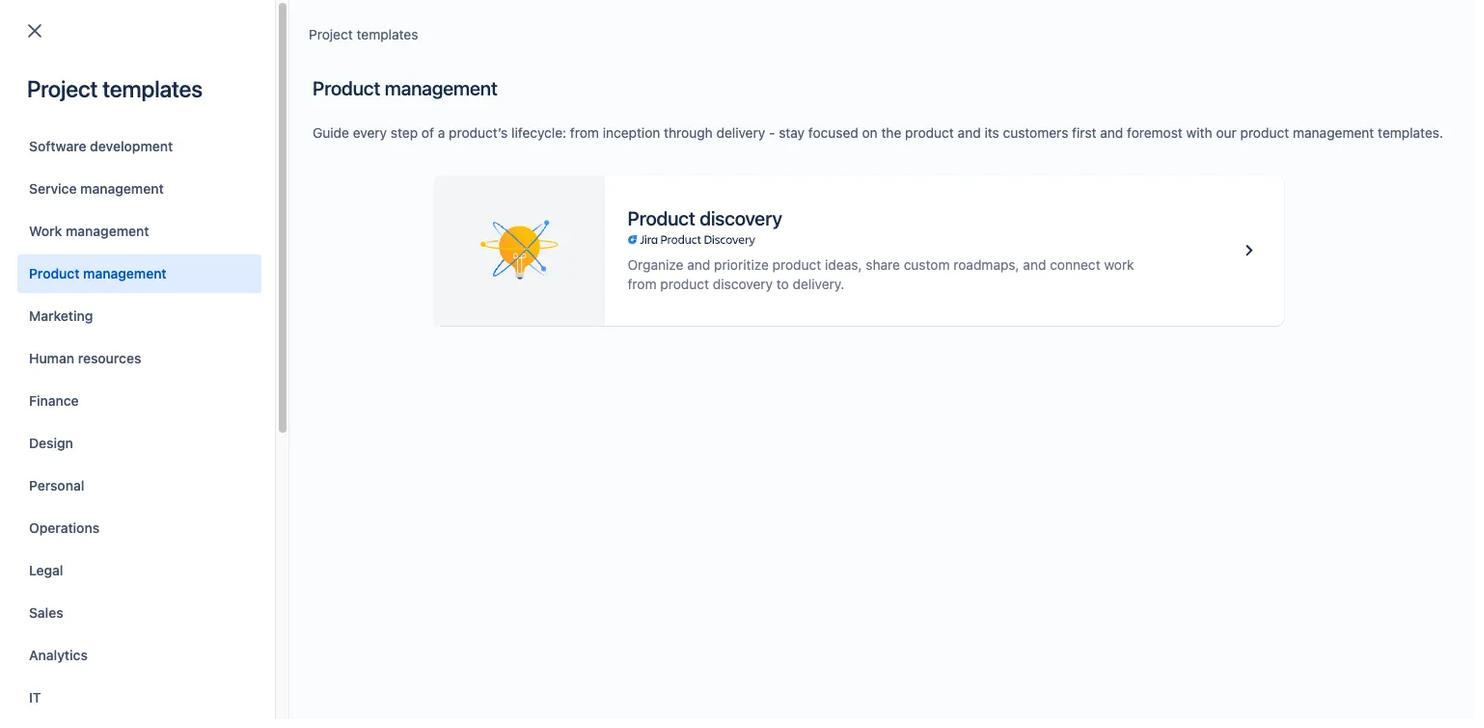 Task type: describe. For each thing, give the bounding box(es) containing it.
legal
[[29, 563, 63, 579]]

jira
[[299, 142, 322, 158]]

personal
[[29, 478, 84, 494]]

product management inside button
[[29, 265, 167, 282]]

not
[[117, 233, 140, 249]]

focused
[[808, 124, 859, 141]]

first
[[1072, 124, 1097, 141]]

product right 'the'
[[905, 124, 954, 141]]

work management
[[29, 223, 149, 239]]

not my project
[[117, 233, 209, 249]]

management left templates.
[[1293, 124, 1374, 141]]

service management
[[29, 180, 164, 197]]

product management button
[[17, 255, 262, 293]]

human
[[29, 350, 74, 367]]

not my project link
[[86, 231, 378, 254]]

1 horizontal spatial product management
[[313, 77, 498, 99]]

1 horizontal spatial product
[[313, 77, 380, 99]]

and down "software"
[[687, 257, 710, 273]]

management for product management button
[[83, 265, 167, 282]]

0 horizontal spatial project
[[27, 75, 98, 102]]

every
[[353, 124, 387, 141]]

stay
[[779, 124, 805, 141]]

all
[[280, 142, 295, 158]]

ideas,
[[825, 257, 862, 273]]

sales button
[[17, 594, 262, 633]]

analytics button
[[17, 637, 262, 675]]

step
[[391, 124, 418, 141]]

from inside organize and prioritize product ideas, share custom roadmaps, and connect work from product discovery to delivery.
[[628, 276, 657, 292]]

work management button
[[17, 212, 262, 251]]

of
[[422, 124, 434, 141]]

foremost
[[1127, 124, 1183, 141]]

share
[[866, 257, 900, 273]]

inception
[[603, 124, 660, 141]]

team-
[[562, 234, 601, 250]]

our
[[1216, 124, 1237, 141]]

customers
[[1003, 124, 1069, 141]]

through
[[664, 124, 713, 141]]

projects
[[39, 79, 121, 106]]

organize and prioritize product ideas, share custom roadmaps, and connect work from product discovery to delivery.
[[628, 257, 1134, 292]]

software development
[[29, 138, 173, 154]]

name
[[86, 194, 123, 211]]

product up 'to'
[[773, 257, 822, 273]]

connect
[[1050, 257, 1101, 273]]

organize
[[628, 257, 684, 273]]

design
[[29, 435, 73, 452]]

operations
[[29, 520, 99, 537]]

its
[[985, 124, 999, 141]]

templates.
[[1378, 124, 1444, 141]]

on
[[862, 124, 878, 141]]

1 vertical spatial project templates
[[27, 75, 203, 102]]

0 vertical spatial project templates
[[309, 26, 418, 42]]

product right our
[[1241, 124, 1289, 141]]

name button
[[78, 192, 150, 214]]

star not my project image
[[47, 231, 70, 254]]

templates inside project templates link
[[357, 26, 418, 42]]

product's
[[449, 124, 508, 141]]

resources
[[78, 350, 141, 367]]

finance
[[29, 393, 79, 409]]

-
[[769, 124, 775, 141]]

and right first
[[1100, 124, 1124, 141]]

a
[[438, 124, 445, 141]]

my
[[143, 233, 162, 249]]

back to projects image
[[23, 19, 46, 42]]

product down organize
[[660, 276, 709, 292]]



Task type: locate. For each thing, give the bounding box(es) containing it.
project
[[309, 26, 353, 42], [27, 75, 98, 102], [165, 233, 209, 249]]

sales
[[29, 605, 63, 621]]

management for work management button
[[66, 223, 149, 239]]

delivery
[[716, 124, 765, 141]]

1 button
[[69, 290, 99, 321]]

product
[[905, 124, 954, 141], [1241, 124, 1289, 141], [773, 257, 822, 273], [660, 276, 709, 292]]

finance button
[[17, 382, 262, 421]]

project templates link
[[309, 23, 418, 46]]

2 horizontal spatial product
[[628, 207, 695, 230]]

service management button
[[17, 170, 262, 208]]

prioritize
[[714, 257, 769, 273]]

with
[[1187, 124, 1213, 141]]

service
[[29, 180, 77, 197]]

previous image
[[42, 294, 66, 317]]

legal button
[[17, 552, 262, 591]]

0 horizontal spatial templates
[[103, 75, 203, 102]]

managed
[[601, 234, 659, 250]]

software development button
[[17, 127, 262, 166]]

guide every step of a product's lifecycle: from inception through delivery - stay focused on the product and its customers first and foremost with our product management templates.
[[313, 124, 1444, 141]]

software
[[29, 138, 86, 154]]

0 vertical spatial product
[[313, 77, 380, 99]]

delivery.
[[793, 276, 845, 292]]

discovery inside organize and prioritize product ideas, share custom roadmaps, and connect work from product discovery to delivery.
[[713, 276, 773, 292]]

None text field
[[41, 137, 230, 164]]

it
[[29, 690, 41, 706]]

discovery down prioritize
[[713, 276, 773, 292]]

guide
[[313, 124, 349, 141]]

discovery up prioritize
[[700, 207, 782, 230]]

roadmaps,
[[954, 257, 1020, 273]]

1 vertical spatial from
[[628, 276, 657, 292]]

lifecycle:
[[512, 124, 567, 141]]

custom
[[904, 257, 950, 273]]

design button
[[17, 425, 262, 463]]

0 vertical spatial product management
[[313, 77, 498, 99]]

1 horizontal spatial project
[[165, 233, 209, 249]]

1 vertical spatial product management
[[29, 265, 167, 282]]

product management
[[313, 77, 498, 99], [29, 265, 167, 282]]

management down the not
[[83, 265, 167, 282]]

1 vertical spatial product
[[628, 207, 695, 230]]

0 horizontal spatial product management
[[29, 265, 167, 282]]

0 horizontal spatial from
[[570, 124, 599, 141]]

2 horizontal spatial project
[[309, 26, 353, 42]]

work
[[29, 223, 62, 239]]

discovery
[[700, 207, 782, 230], [713, 276, 773, 292]]

from right lifecycle:
[[570, 124, 599, 141]]

human resources button
[[17, 340, 262, 378]]

products
[[325, 142, 381, 158]]

management down name
[[66, 223, 149, 239]]

product up the team-managed software
[[628, 207, 695, 230]]

from
[[570, 124, 599, 141], [628, 276, 657, 292]]

jira product discovery image
[[628, 233, 755, 248], [628, 233, 755, 248]]

Search field
[[1109, 11, 1302, 42]]

banner
[[0, 0, 1475, 54]]

open image
[[432, 139, 455, 162]]

software
[[663, 234, 717, 250]]

management for service management button
[[80, 180, 164, 197]]

product inside button
[[29, 265, 80, 282]]

product discovery
[[628, 207, 782, 230]]

management
[[385, 77, 498, 99], [1293, 124, 1374, 141], [80, 180, 164, 197], [66, 223, 149, 239], [83, 265, 167, 282]]

team-managed software
[[562, 234, 717, 250]]

to
[[777, 276, 789, 292]]

from down organize
[[628, 276, 657, 292]]

product down star not my project image
[[29, 265, 80, 282]]

product management up step
[[313, 77, 498, 99]]

marketing button
[[17, 297, 262, 336]]

product discovery image
[[1238, 239, 1261, 262]]

work
[[1104, 257, 1134, 273]]

the
[[881, 124, 902, 141]]

product management up 1 at the top
[[29, 265, 167, 282]]

management up a on the top left
[[385, 77, 498, 99]]

0 horizontal spatial project templates
[[27, 75, 203, 102]]

and left its
[[958, 124, 981, 141]]

2 vertical spatial project
[[165, 233, 209, 249]]

0 vertical spatial templates
[[357, 26, 418, 42]]

all jira products
[[280, 142, 381, 158]]

operations button
[[17, 509, 262, 548]]

2 vertical spatial product
[[29, 265, 80, 282]]

development
[[90, 138, 173, 154]]

marketing
[[29, 308, 93, 324]]

product
[[313, 77, 380, 99], [628, 207, 695, 230], [29, 265, 80, 282]]

1
[[81, 297, 87, 314]]

management down development on the left of the page
[[80, 180, 164, 197]]

analytics
[[29, 647, 88, 664]]

it button
[[17, 679, 262, 718]]

0 horizontal spatial product
[[29, 265, 80, 282]]

0 vertical spatial discovery
[[700, 207, 782, 230]]

and
[[958, 124, 981, 141], [1100, 124, 1124, 141], [687, 257, 710, 273], [1023, 257, 1046, 273]]

human resources
[[29, 350, 141, 367]]

project templates
[[309, 26, 418, 42], [27, 75, 203, 102]]

0 vertical spatial from
[[570, 124, 599, 141]]

0 vertical spatial project
[[309, 26, 353, 42]]

1 vertical spatial project
[[27, 75, 98, 102]]

1 horizontal spatial templates
[[357, 26, 418, 42]]

1 vertical spatial templates
[[103, 75, 203, 102]]

1 horizontal spatial project templates
[[309, 26, 418, 42]]

1 vertical spatial discovery
[[713, 276, 773, 292]]

and left connect
[[1023, 257, 1046, 273]]

product up guide
[[313, 77, 380, 99]]

primary element
[[12, 0, 1109, 54]]

1 horizontal spatial from
[[628, 276, 657, 292]]

templates
[[357, 26, 418, 42], [103, 75, 203, 102]]

personal button
[[17, 467, 262, 506]]



Task type: vqa. For each thing, say whether or not it's contained in the screenshot.
All content
no



